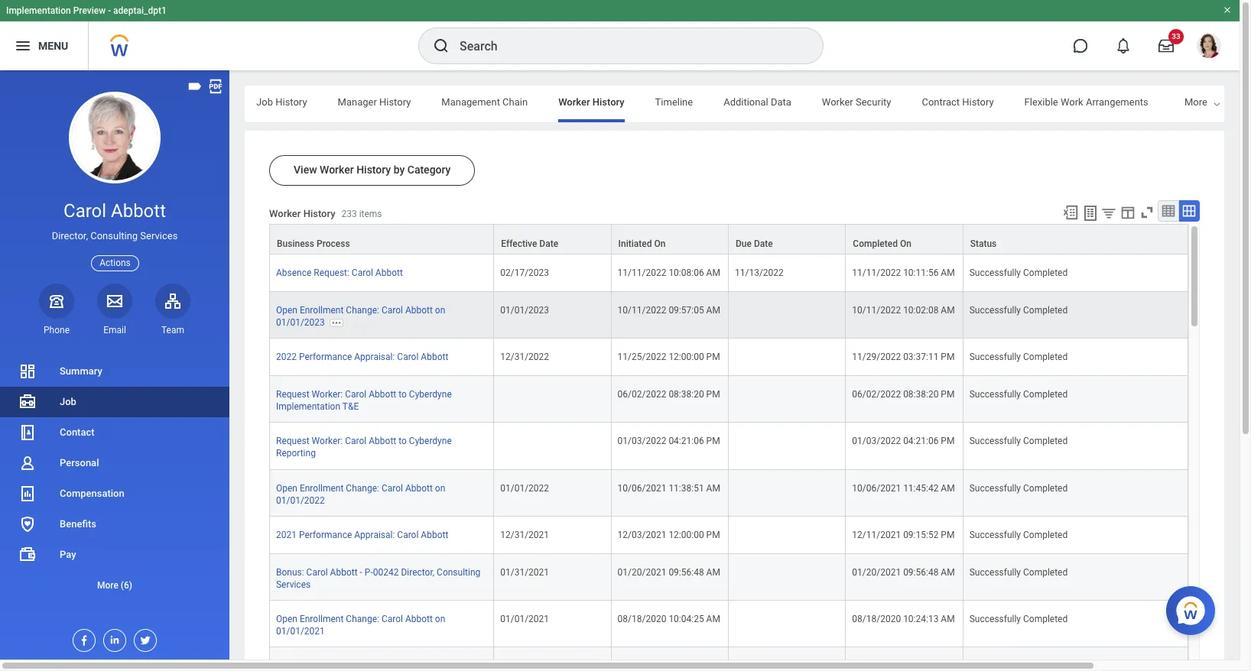 Task type: vqa. For each thing, say whether or not it's contained in the screenshot.
Security
yes



Task type: describe. For each thing, give the bounding box(es) containing it.
am right the 09:57:05
[[706, 305, 720, 316]]

successfully completed for 01/20/2021 09:56:48 am
[[969, 567, 1068, 578]]

10:08:06
[[669, 268, 704, 278]]

abbott inside navigation pane region
[[111, 200, 166, 222]]

phone button
[[39, 284, 74, 336]]

03:37:11
[[903, 352, 939, 363]]

row containing open enrollment change: carol abbott on 01/01/2021
[[269, 601, 1188, 648]]

2022 performance appraisal: carol abbott
[[276, 352, 448, 363]]

facebook image
[[73, 630, 90, 647]]

completed inside completed on popup button
[[853, 239, 898, 249]]

2 06/02/2022 08:38:20 pm from the left
[[852, 389, 955, 400]]

10/11/2022 for 10/11/2022 10:02:08 am
[[852, 305, 901, 316]]

10:02:08
[[903, 305, 939, 316]]

view worker history by category
[[294, 164, 451, 176]]

history for job history
[[275, 96, 307, 108]]

carol inside request worker: carol abbott to cyberdyne implementation t&e
[[345, 389, 367, 400]]

completed for 11/29/2022 03:37:11 pm
[[1023, 352, 1068, 363]]

status
[[970, 239, 997, 249]]

cyberdyne for request worker: carol abbott to cyberdyne reporting
[[409, 436, 452, 447]]

Search Workday  search field
[[460, 29, 792, 63]]

performance for 2021
[[299, 530, 352, 540]]

summary image
[[18, 362, 37, 381]]

benefits link
[[0, 509, 229, 540]]

date for effective date
[[539, 239, 558, 249]]

bonus:
[[276, 567, 304, 578]]

compensation
[[60, 488, 124, 499]]

1 01/20/2021 from the left
[[618, 567, 666, 578]]

1 01/03/2022 from the left
[[618, 436, 666, 447]]

on for open enrollment change: carol abbott on 01/01/2021
[[435, 614, 445, 625]]

actions
[[100, 257, 131, 268]]

11/11/2022 10:11:56 am
[[852, 268, 955, 278]]

fullscreen image
[[1139, 204, 1156, 221]]

completed for 01/03/2022 04:21:06 pm
[[1023, 436, 1068, 447]]

team link
[[155, 284, 190, 336]]

arrangements
[[1086, 96, 1148, 108]]

completed on button
[[846, 225, 963, 254]]

on for open enrollment change: carol abbott on 01/01/2022
[[435, 483, 445, 494]]

2 04:21:06 from the left
[[903, 436, 939, 447]]

enrollment for 01/01/2021
[[300, 614, 344, 625]]

effective
[[501, 239, 537, 249]]

33 button
[[1149, 29, 1184, 63]]

worker history
[[558, 96, 624, 108]]

worker for worker history 233 items
[[269, 208, 301, 220]]

pm right 03:37:11
[[941, 352, 955, 363]]

1 horizontal spatial 01/01/2021
[[500, 614, 549, 625]]

on for open enrollment change: carol abbott on 01/01/2023
[[435, 305, 445, 316]]

search image
[[432, 37, 450, 55]]

process
[[317, 239, 350, 249]]

worker inside button
[[320, 164, 354, 176]]

personal link
[[0, 448, 229, 479]]

chain
[[502, 96, 528, 108]]

actions button
[[91, 255, 139, 271]]

successfully for 10/06/2021 11:45:42 am
[[969, 483, 1021, 494]]

contact link
[[0, 418, 229, 448]]

mail image
[[106, 292, 124, 310]]

11:38:51
[[669, 483, 704, 494]]

completed for 06/02/2022 08:38:20 pm
[[1023, 389, 1068, 400]]

t&e
[[342, 402, 359, 412]]

notifications large image
[[1116, 38, 1131, 54]]

10/11/2022 for 10/11/2022 09:57:05 am
[[618, 305, 666, 316]]

due date button
[[729, 225, 845, 254]]

08/18/2020 10:24:13 am
[[852, 614, 955, 625]]

11/11/2022 for 11/11/2022 10:11:56 am
[[852, 268, 901, 278]]

security
[[856, 96, 891, 108]]

export to worksheets image
[[1081, 204, 1100, 223]]

00242
[[373, 567, 399, 578]]

history for manager history
[[379, 96, 411, 108]]

am right 10:08:06
[[706, 268, 720, 278]]

carol inside request worker: carol abbott to cyberdyne reporting
[[345, 436, 367, 447]]

08/18/2020 10:04:25 am
[[618, 614, 720, 625]]

10:11:56
[[903, 268, 939, 278]]

request worker: carol abbott to cyberdyne reporting
[[276, 436, 452, 459]]

successfully completed for 12/11/2021 09:15:52 pm
[[969, 530, 1068, 540]]

carol inside "link"
[[397, 530, 419, 540]]

appraisal: for 2021 performance appraisal: carol abbott
[[354, 530, 395, 540]]

to for request worker: carol abbott to cyberdyne reporting
[[399, 436, 407, 447]]

successfully completed for 08/18/2020 10:24:13 am
[[969, 614, 1068, 625]]

appraisal: for 2022 performance appraisal: carol abbott
[[354, 352, 395, 363]]

233
[[341, 209, 357, 220]]

01/01/2023 inside "open enrollment change: carol abbott on 01/01/2023"
[[276, 317, 325, 328]]

cyberdyne for request worker: carol abbott to cyberdyne implementation t&e
[[409, 389, 452, 400]]

team carol abbott element
[[155, 324, 190, 336]]

2022 performance appraisal: carol abbott link
[[276, 349, 448, 363]]

items
[[359, 209, 382, 220]]

pm up 10/06/2021 11:38:51 am
[[706, 436, 720, 447]]

email carol abbott element
[[97, 324, 132, 336]]

worker for worker security
[[822, 96, 853, 108]]

navigation pane region
[[0, 70, 229, 660]]

row containing 2021 performance appraisal: carol abbott
[[269, 517, 1188, 554]]

carol inside open enrollment change: carol abbott on 01/01/2021
[[382, 614, 403, 625]]

effective date button
[[494, 225, 611, 254]]

completed for 12/11/2021 09:15:52 pm
[[1023, 530, 1068, 540]]

tag image
[[187, 78, 203, 95]]

09:57:05
[[669, 305, 704, 316]]

11/25/2022 12:00:00 pm
[[618, 352, 720, 363]]

12/31/2022
[[500, 352, 549, 363]]

carol abbott
[[63, 200, 166, 222]]

business
[[277, 239, 314, 249]]

11/11/2022 10:08:06 am
[[618, 268, 720, 278]]

consulting inside bonus: carol abbott - p-00242 director, consulting services
[[437, 567, 480, 578]]

01/31/2021
[[500, 567, 549, 578]]

11/29/2022
[[852, 352, 901, 363]]

more (6) button
[[0, 577, 229, 595]]

11 row from the top
[[269, 648, 1188, 671]]

1 01/03/2022 04:21:06 pm from the left
[[618, 436, 720, 447]]

contact image
[[18, 424, 37, 442]]

view
[[294, 164, 317, 176]]

pay link
[[0, 540, 229, 570]]

benefits image
[[18, 515, 37, 534]]

carol up request worker: carol abbott to cyberdyne implementation t&e link
[[397, 352, 419, 363]]

menu button
[[0, 21, 88, 70]]

email
[[103, 325, 126, 336]]

flexible
[[1024, 96, 1058, 108]]

change: for 01/01/2022
[[346, 483, 379, 494]]

worker: for implementation
[[312, 389, 343, 400]]

2021
[[276, 530, 297, 540]]

successfully completed for 01/03/2022 04:21:06 pm
[[969, 436, 1068, 447]]

11/13/2022
[[735, 268, 784, 278]]

row containing open enrollment change: carol abbott on 01/01/2023
[[269, 292, 1188, 339]]

row containing request worker: carol abbott to cyberdyne reporting
[[269, 423, 1188, 470]]

11:45:42
[[903, 483, 939, 494]]

history inside button
[[356, 164, 391, 176]]

adeptai_dpt1
[[113, 5, 167, 16]]

01/01/2022 inside open enrollment change: carol abbott on 01/01/2022
[[276, 495, 325, 506]]

request:
[[314, 268, 349, 278]]

request for request worker: carol abbott to cyberdyne implementation t&e
[[276, 389, 309, 400]]

manager history
[[338, 96, 411, 108]]

12/11/2021 09:15:52 pm
[[852, 530, 955, 540]]

view printable version (pdf) image
[[207, 78, 224, 95]]

history for contract history
[[962, 96, 994, 108]]

12/03/2021 12:00:00 pm
[[618, 530, 720, 540]]

am right 10:02:08
[[941, 305, 955, 316]]

08/18/2020 for 08/18/2020 10:24:13 am
[[852, 614, 901, 625]]

absence
[[276, 268, 312, 278]]

by
[[394, 164, 405, 176]]

successfully completed for 11/11/2022 10:11:56 am
[[969, 268, 1068, 278]]

pay image
[[18, 546, 37, 564]]

date for due date
[[754, 239, 773, 249]]

am right '10:11:56'
[[941, 268, 955, 278]]

12/11/2021
[[852, 530, 901, 540]]

33
[[1172, 32, 1181, 41]]

row containing 2022 performance appraisal: carol abbott
[[269, 339, 1188, 376]]

services inside navigation pane region
[[140, 230, 178, 242]]

worker for worker history
[[558, 96, 590, 108]]

worker: for reporting
[[312, 436, 343, 447]]

1 01/20/2021 09:56:48 am from the left
[[618, 567, 720, 578]]

absence request: carol abbott
[[276, 268, 403, 278]]

twitter image
[[135, 630, 151, 647]]

pm down 11/25/2022 12:00:00 pm
[[706, 389, 720, 400]]

10/06/2021 11:38:51 am
[[618, 483, 720, 494]]

services inside bonus: carol abbott - p-00242 director, consulting services
[[276, 580, 311, 590]]

menu banner
[[0, 0, 1240, 70]]

additional data
[[724, 96, 791, 108]]

due
[[736, 239, 752, 249]]

compensation link
[[0, 479, 229, 509]]

abbott inside request worker: carol abbott to cyberdyne reporting
[[369, 436, 396, 447]]

initiated
[[618, 239, 652, 249]]

pay
[[60, 549, 76, 561]]

summary link
[[0, 356, 229, 387]]

timeline
[[655, 96, 693, 108]]

2 01/03/2022 from the left
[[852, 436, 901, 447]]

category
[[407, 164, 451, 176]]

1 06/02/2022 from the left
[[618, 389, 666, 400]]

12:00:00 for 12/03/2021
[[669, 530, 704, 540]]

enrollment for 01/01/2022
[[300, 483, 344, 494]]

2021 performance appraisal: carol abbott link
[[276, 527, 448, 540]]

compensation image
[[18, 485, 37, 503]]

2021 performance appraisal: carol abbott
[[276, 530, 448, 540]]

history for worker history 233 items
[[303, 208, 335, 220]]

management
[[442, 96, 500, 108]]

successfully completed for 06/02/2022 08:38:20 pm
[[969, 389, 1068, 400]]

open enrollment change: carol abbott on 01/01/2021 link
[[276, 611, 445, 637]]

justify image
[[14, 37, 32, 55]]

manager
[[338, 96, 377, 108]]

0 vertical spatial 01/01/2022
[[500, 483, 549, 494]]

team
[[161, 325, 184, 336]]

performance for 2022
[[299, 352, 352, 363]]

linkedin image
[[104, 630, 121, 646]]

0 vertical spatial 01/01/2023
[[500, 305, 549, 316]]

tab list containing job history
[[0, 86, 1148, 122]]



Task type: locate. For each thing, give the bounding box(es) containing it.
on right initiated
[[654, 239, 666, 249]]

0 vertical spatial open
[[276, 305, 297, 316]]

performance right 2021
[[299, 530, 352, 540]]

0 horizontal spatial consulting
[[90, 230, 138, 242]]

bonus: carol abbott - p-00242 director, consulting services link
[[276, 564, 480, 590]]

carol inside open enrollment change: carol abbott on 01/01/2022
[[382, 483, 403, 494]]

enrollment inside open enrollment change: carol abbott on 01/01/2021
[[300, 614, 344, 625]]

tab list
[[0, 86, 1148, 122]]

5 successfully completed from the top
[[969, 436, 1068, 447]]

p-
[[365, 567, 373, 578]]

worker security
[[822, 96, 891, 108]]

1 vertical spatial appraisal:
[[354, 530, 395, 540]]

close environment banner image
[[1223, 5, 1232, 15]]

implementation up menu dropdown button
[[6, 5, 71, 16]]

successfully completed for 10/06/2021 11:45:42 am
[[969, 483, 1068, 494]]

08:38:20 down 11/25/2022 12:00:00 pm
[[669, 389, 704, 400]]

1 vertical spatial open
[[276, 483, 297, 494]]

1 horizontal spatial 04:21:06
[[903, 436, 939, 447]]

change: down "absence request: carol abbott"
[[346, 305, 379, 316]]

1 worker: from the top
[[312, 389, 343, 400]]

request down the 2022
[[276, 389, 309, 400]]

10/06/2021 for 10/06/2021 11:38:51 am
[[618, 483, 666, 494]]

request for request worker: carol abbott to cyberdyne reporting
[[276, 436, 309, 447]]

enrollment
[[300, 305, 344, 316], [300, 483, 344, 494], [300, 614, 344, 625]]

10:24:13
[[903, 614, 939, 625]]

0 horizontal spatial 01/01/2022
[[276, 495, 325, 506]]

1 horizontal spatial more
[[1185, 96, 1207, 108]]

change: for 01/01/2021
[[346, 614, 379, 625]]

successfully completed for 11/29/2022 03:37:11 pm
[[969, 352, 1068, 363]]

successfully for 06/02/2022 08:38:20 pm
[[969, 389, 1021, 400]]

row containing business process
[[269, 224, 1188, 255]]

0 vertical spatial -
[[108, 5, 111, 16]]

history for worker history
[[592, 96, 624, 108]]

0 horizontal spatial -
[[108, 5, 111, 16]]

open down the bonus:
[[276, 614, 297, 625]]

3 change: from the top
[[346, 614, 379, 625]]

01/01/2023 down 02/17/2023
[[500, 305, 549, 316]]

1 horizontal spatial date
[[754, 239, 773, 249]]

open for open enrollment change: carol abbott on 01/01/2022
[[276, 483, 297, 494]]

1 11/11/2022 from the left
[[618, 268, 666, 278]]

11/11/2022 down initiated on
[[618, 268, 666, 278]]

0 horizontal spatial more
[[97, 580, 118, 591]]

1 horizontal spatial 01/01/2023
[[500, 305, 549, 316]]

services down the bonus:
[[276, 580, 311, 590]]

1 successfully from the top
[[969, 268, 1021, 278]]

0 vertical spatial 01/01/2021
[[500, 614, 549, 625]]

completed for 08/18/2020 10:24:13 am
[[1023, 614, 1068, 625]]

contact
[[60, 427, 95, 438]]

additional
[[724, 96, 768, 108]]

successfully for 01/20/2021 09:56:48 am
[[969, 567, 1021, 578]]

row
[[269, 224, 1188, 255], [269, 255, 1188, 292], [269, 292, 1188, 339], [269, 339, 1188, 376], [269, 376, 1188, 423], [269, 423, 1188, 470], [269, 470, 1188, 517], [269, 517, 1188, 554], [269, 554, 1188, 601], [269, 601, 1188, 648], [269, 648, 1188, 671]]

completed for 11/11/2022 10:11:56 am
[[1023, 268, 1068, 278]]

- right preview
[[108, 5, 111, 16]]

expand table image
[[1182, 203, 1197, 219]]

enrollment down reporting
[[300, 483, 344, 494]]

benefits
[[60, 518, 96, 530]]

06/02/2022 down 11/29/2022
[[852, 389, 901, 400]]

request up reporting
[[276, 436, 309, 447]]

phone
[[44, 325, 70, 336]]

consulting
[[90, 230, 138, 242], [437, 567, 480, 578]]

1 vertical spatial request
[[276, 436, 309, 447]]

3 successfully completed from the top
[[969, 352, 1068, 363]]

1 open from the top
[[276, 305, 297, 316]]

9 row from the top
[[269, 554, 1188, 601]]

more (6)
[[97, 580, 132, 591]]

export to excel image
[[1062, 204, 1079, 221]]

2 open from the top
[[276, 483, 297, 494]]

implementation inside the menu banner
[[6, 5, 71, 16]]

on for initiated on
[[654, 239, 666, 249]]

10/06/2021
[[618, 483, 666, 494], [852, 483, 901, 494]]

2 request from the top
[[276, 436, 309, 447]]

am right 10:24:13
[[941, 614, 955, 625]]

1 row from the top
[[269, 224, 1188, 255]]

1 horizontal spatial 09:56:48
[[903, 567, 939, 578]]

0 horizontal spatial implementation
[[6, 5, 71, 16]]

carol up 00242
[[397, 530, 419, 540]]

abbott inside open enrollment change: carol abbott on 01/01/2022
[[405, 483, 433, 494]]

completed for 10/11/2022 10:02:08 am
[[1023, 305, 1068, 316]]

1 change: from the top
[[346, 305, 379, 316]]

director, consulting services
[[52, 230, 178, 242]]

0 vertical spatial cyberdyne
[[409, 389, 452, 400]]

consulting down "carol abbott"
[[90, 230, 138, 242]]

am right '11:38:51'
[[706, 483, 720, 494]]

0 horizontal spatial 10/11/2022
[[618, 305, 666, 316]]

director, right 00242
[[401, 567, 434, 578]]

0 vertical spatial job
[[256, 96, 273, 108]]

2 row from the top
[[269, 255, 1188, 292]]

0 horizontal spatial 01/20/2021
[[618, 567, 666, 578]]

01/01/2022 up 2021
[[276, 495, 325, 506]]

0 horizontal spatial 11/11/2022
[[618, 268, 666, 278]]

on inside open enrollment change: carol abbott on 01/01/2022
[[435, 483, 445, 494]]

open enrollment change: carol abbott on 01/01/2021
[[276, 614, 445, 637]]

0 vertical spatial enrollment
[[300, 305, 344, 316]]

open for open enrollment change: carol abbott on 01/01/2021
[[276, 614, 297, 625]]

2 enrollment from the top
[[300, 483, 344, 494]]

toolbar
[[1055, 200, 1200, 224]]

request worker: carol abbott to cyberdyne reporting link
[[276, 433, 452, 459]]

2 06/02/2022 from the left
[[852, 389, 901, 400]]

carol inside "open enrollment change: carol abbott on 01/01/2023"
[[382, 305, 403, 316]]

2 08:38:20 from the left
[[903, 389, 939, 400]]

row containing open enrollment change: carol abbott on 01/01/2022
[[269, 470, 1188, 517]]

contract history
[[922, 96, 994, 108]]

list
[[0, 356, 229, 601]]

job
[[256, 96, 273, 108], [60, 396, 76, 408]]

1 vertical spatial consulting
[[437, 567, 480, 578]]

1 horizontal spatial job
[[256, 96, 273, 108]]

worker up business
[[269, 208, 301, 220]]

1 to from the top
[[399, 389, 407, 400]]

01/20/2021
[[618, 567, 666, 578], [852, 567, 901, 578]]

to for request worker: carol abbott to cyberdyne implementation t&e
[[399, 389, 407, 400]]

7 row from the top
[[269, 470, 1188, 517]]

more inside dropdown button
[[97, 580, 118, 591]]

01/01/2022 up 12/31/2021
[[500, 483, 549, 494]]

1 appraisal: from the top
[[354, 352, 395, 363]]

1 horizontal spatial director,
[[401, 567, 434, 578]]

0 horizontal spatial 01/20/2021 09:56:48 am
[[618, 567, 720, 578]]

status button
[[963, 225, 1188, 254]]

0 horizontal spatial director,
[[52, 230, 88, 242]]

carol up t&e
[[345, 389, 367, 400]]

pm down 10/06/2021 11:38:51 am
[[706, 530, 720, 540]]

successfully
[[969, 268, 1021, 278], [969, 305, 1021, 316], [969, 352, 1021, 363], [969, 389, 1021, 400], [969, 436, 1021, 447], [969, 483, 1021, 494], [969, 530, 1021, 540], [969, 567, 1021, 578], [969, 614, 1021, 625]]

history right the manager
[[379, 96, 411, 108]]

business process
[[277, 239, 350, 249]]

09:56:48 down 09:15:52
[[903, 567, 939, 578]]

1 horizontal spatial -
[[360, 567, 362, 578]]

08/18/2020 for 08/18/2020 10:04:25 am
[[618, 614, 666, 625]]

request inside request worker: carol abbott to cyberdyne reporting
[[276, 436, 309, 447]]

01/20/2021 09:56:48 am down 12/03/2021 12:00:00 pm
[[618, 567, 720, 578]]

09:15:52
[[903, 530, 939, 540]]

04:21:06 up '11:38:51'
[[669, 436, 704, 447]]

history left the '233'
[[303, 208, 335, 220]]

open down reporting
[[276, 483, 297, 494]]

10:04:25
[[669, 614, 704, 625]]

job link
[[0, 387, 229, 418]]

carol down bonus: carol abbott - p-00242 director, consulting services
[[382, 614, 403, 625]]

5 successfully from the top
[[969, 436, 1021, 447]]

1 vertical spatial 12:00:00
[[669, 530, 704, 540]]

list containing summary
[[0, 356, 229, 601]]

0 horizontal spatial 01/03/2022
[[618, 436, 666, 447]]

1 vertical spatial services
[[276, 580, 311, 590]]

director, inside navigation pane region
[[52, 230, 88, 242]]

carol down request worker: carol abbott to cyberdyne reporting
[[382, 483, 403, 494]]

worker: inside request worker: carol abbott to cyberdyne implementation t&e
[[312, 389, 343, 400]]

8 successfully completed from the top
[[969, 567, 1068, 578]]

to
[[399, 389, 407, 400], [399, 436, 407, 447]]

01/01/2021 down the bonus:
[[276, 626, 325, 637]]

absence request: carol abbott link
[[276, 265, 403, 278]]

1 cyberdyne from the top
[[409, 389, 452, 400]]

appraisal: inside "link"
[[354, 530, 395, 540]]

phone carol abbott element
[[39, 324, 74, 336]]

am down 12/03/2021 12:00:00 pm
[[706, 567, 720, 578]]

job inside navigation pane region
[[60, 396, 76, 408]]

1 10/11/2022 from the left
[[618, 305, 666, 316]]

1 vertical spatial 01/01/2023
[[276, 317, 325, 328]]

1 vertical spatial to
[[399, 436, 407, 447]]

10/06/2021 left '11:38:51'
[[618, 483, 666, 494]]

worker: inside request worker: carol abbott to cyberdyne reporting
[[312, 436, 343, 447]]

08:38:20 down 03:37:11
[[903, 389, 939, 400]]

performance
[[299, 352, 352, 363], [299, 530, 352, 540]]

management chain
[[442, 96, 528, 108]]

1 horizontal spatial 08/18/2020
[[852, 614, 901, 625]]

more for more (6)
[[97, 580, 118, 591]]

appraisal: up p-
[[354, 530, 395, 540]]

1 horizontal spatial 01/20/2021 09:56:48 am
[[852, 567, 955, 578]]

7 successfully completed from the top
[[969, 530, 1068, 540]]

0 vertical spatial more
[[1185, 96, 1207, 108]]

worker right chain at the top of page
[[558, 96, 590, 108]]

8 row from the top
[[269, 517, 1188, 554]]

01/01/2021 down 01/31/2021
[[500, 614, 549, 625]]

2 successfully from the top
[[969, 305, 1021, 316]]

0 horizontal spatial 01/03/2022 04:21:06 pm
[[618, 436, 720, 447]]

0 vertical spatial change:
[[346, 305, 379, 316]]

on inside open enrollment change: carol abbott on 01/01/2021
[[435, 614, 445, 625]]

06/02/2022 down 11/25/2022
[[618, 389, 666, 400]]

pm down 11/29/2022 03:37:11 pm
[[941, 389, 955, 400]]

1 vertical spatial change:
[[346, 483, 379, 494]]

12:00:00 right 11/25/2022
[[669, 352, 704, 363]]

carol right request:
[[352, 268, 373, 278]]

more for more
[[1185, 96, 1207, 108]]

11/11/2022
[[618, 268, 666, 278], [852, 268, 901, 278]]

successfully for 10/11/2022 10:02:08 am
[[969, 305, 1021, 316]]

08/18/2020 left 10:24:13
[[852, 614, 901, 625]]

1 08:38:20 from the left
[[669, 389, 704, 400]]

06/02/2022 08:38:20 pm down 11/29/2022 03:37:11 pm
[[852, 389, 955, 400]]

to down 2022 performance appraisal: carol abbott
[[399, 389, 407, 400]]

change: for 01/01/2023
[[346, 305, 379, 316]]

request inside request worker: carol abbott to cyberdyne implementation t&e
[[276, 389, 309, 400]]

0 horizontal spatial services
[[140, 230, 178, 242]]

0 vertical spatial implementation
[[6, 5, 71, 16]]

2 10/06/2021 from the left
[[852, 483, 901, 494]]

due date
[[736, 239, 773, 249]]

1 horizontal spatial implementation
[[276, 402, 340, 412]]

carol inside bonus: carol abbott - p-00242 director, consulting services
[[306, 567, 328, 578]]

2 09:56:48 from the left
[[903, 567, 939, 578]]

1 horizontal spatial 01/03/2022
[[852, 436, 901, 447]]

0 horizontal spatial 08:38:20
[[669, 389, 704, 400]]

appraisal: down "open enrollment change: carol abbott on 01/01/2023"
[[354, 352, 395, 363]]

7 successfully from the top
[[969, 530, 1021, 540]]

2 on from the left
[[900, 239, 911, 249]]

open inside open enrollment change: carol abbott on 01/01/2022
[[276, 483, 297, 494]]

on inside popup button
[[900, 239, 911, 249]]

phone image
[[46, 292, 67, 310]]

01/01/2021
[[500, 614, 549, 625], [276, 626, 325, 637]]

carol up 2022 performance appraisal: carol abbott link
[[382, 305, 403, 316]]

profile logan mcneil image
[[1197, 34, 1221, 61]]

consulting inside navigation pane region
[[90, 230, 138, 242]]

10/11/2022 left the 09:57:05
[[618, 305, 666, 316]]

2 cyberdyne from the top
[[409, 436, 452, 447]]

consulting left 01/31/2021
[[437, 567, 480, 578]]

5 row from the top
[[269, 376, 1188, 423]]

open enrollment change: carol abbott on 01/01/2022 link
[[276, 480, 445, 506]]

worker history 233 items
[[269, 208, 382, 220]]

2 vertical spatial open
[[276, 614, 297, 625]]

1 vertical spatial cyberdyne
[[409, 436, 452, 447]]

change: inside open enrollment change: carol abbott on 01/01/2022
[[346, 483, 379, 494]]

history left by
[[356, 164, 391, 176]]

11/25/2022
[[618, 352, 666, 363]]

3 on from the top
[[435, 614, 445, 625]]

2 11/11/2022 from the left
[[852, 268, 901, 278]]

abbott inside "open enrollment change: carol abbott on 01/01/2023"
[[405, 305, 433, 316]]

personal image
[[18, 454, 37, 473]]

worker: up reporting
[[312, 436, 343, 447]]

0 horizontal spatial on
[[654, 239, 666, 249]]

10/06/2021 left the 11:45:42
[[852, 483, 901, 494]]

2 date from the left
[[754, 239, 773, 249]]

10/11/2022 left 10:02:08
[[852, 305, 901, 316]]

0 horizontal spatial 08/18/2020
[[618, 614, 666, 625]]

4 row from the top
[[269, 339, 1188, 376]]

bonus: carol abbott - p-00242 director, consulting services
[[276, 567, 480, 590]]

11/11/2022 down completed on
[[852, 268, 901, 278]]

1 06/02/2022 08:38:20 pm from the left
[[618, 389, 720, 400]]

6 successfully completed from the top
[[969, 483, 1068, 494]]

01/03/2022 up 10/06/2021 11:45:42 am on the right
[[852, 436, 901, 447]]

1 12:00:00 from the top
[[669, 352, 704, 363]]

0 horizontal spatial date
[[539, 239, 558, 249]]

successfully for 11/29/2022 03:37:11 pm
[[969, 352, 1021, 363]]

table image
[[1161, 203, 1176, 219]]

1 10/06/2021 from the left
[[618, 483, 666, 494]]

open inside open enrollment change: carol abbott on 01/01/2021
[[276, 614, 297, 625]]

10/11/2022 09:57:05 am
[[618, 305, 720, 316]]

1 enrollment from the top
[[300, 305, 344, 316]]

1 horizontal spatial 06/02/2022
[[852, 389, 901, 400]]

0 vertical spatial worker:
[[312, 389, 343, 400]]

2 on from the top
[[435, 483, 445, 494]]

change:
[[346, 305, 379, 316], [346, 483, 379, 494], [346, 614, 379, 625]]

implementation left t&e
[[276, 402, 340, 412]]

reporting
[[276, 448, 316, 459]]

2 successfully completed from the top
[[969, 305, 1068, 316]]

6 row from the top
[[269, 423, 1188, 470]]

2 vertical spatial on
[[435, 614, 445, 625]]

1 08/18/2020 from the left
[[618, 614, 666, 625]]

open enrollment change: carol abbott on 01/01/2023
[[276, 305, 445, 328]]

enrollment inside open enrollment change: carol abbott on 01/01/2022
[[300, 483, 344, 494]]

performance right the 2022
[[299, 352, 352, 363]]

to down request worker: carol abbott to cyberdyne implementation t&e
[[399, 436, 407, 447]]

1 horizontal spatial 08:38:20
[[903, 389, 939, 400]]

2 01/20/2021 from the left
[[852, 567, 901, 578]]

0 vertical spatial on
[[435, 305, 445, 316]]

pm up 10/06/2021 11:45:42 am on the right
[[941, 436, 955, 447]]

1 vertical spatial director,
[[401, 567, 434, 578]]

01/03/2022 up 10/06/2021 11:38:51 am
[[618, 436, 666, 447]]

2 08/18/2020 from the left
[[852, 614, 901, 625]]

1 successfully completed from the top
[[969, 268, 1068, 278]]

2 12:00:00 from the top
[[669, 530, 704, 540]]

more down profile logan mcneil image
[[1185, 96, 1207, 108]]

click to view/edit grid preferences image
[[1120, 204, 1136, 221]]

3 enrollment from the top
[[300, 614, 344, 625]]

0 vertical spatial 12:00:00
[[669, 352, 704, 363]]

on
[[654, 239, 666, 249], [900, 239, 911, 249]]

to inside request worker: carol abbott to cyberdyne reporting
[[399, 436, 407, 447]]

abbott inside bonus: carol abbott - p-00242 director, consulting services
[[330, 567, 358, 578]]

01/01/2021 inside open enrollment change: carol abbott on 01/01/2021
[[276, 626, 325, 637]]

0 vertical spatial to
[[399, 389, 407, 400]]

open inside "open enrollment change: carol abbott on 01/01/2023"
[[276, 305, 297, 316]]

2 appraisal: from the top
[[354, 530, 395, 540]]

request
[[276, 389, 309, 400], [276, 436, 309, 447]]

1 vertical spatial on
[[435, 483, 445, 494]]

row containing absence request: carol abbott
[[269, 255, 1188, 292]]

1 vertical spatial implementation
[[276, 402, 340, 412]]

1 horizontal spatial 10/06/2021
[[852, 483, 901, 494]]

- inside the menu banner
[[108, 5, 111, 16]]

- left p-
[[360, 567, 362, 578]]

successfully for 08/18/2020 10:24:13 am
[[969, 614, 1021, 625]]

0 horizontal spatial 06/02/2022
[[618, 389, 666, 400]]

2 01/20/2021 09:56:48 am from the left
[[852, 567, 955, 578]]

0 vertical spatial director,
[[52, 230, 88, 242]]

row containing request worker: carol abbott to cyberdyne implementation t&e
[[269, 376, 1188, 423]]

01/01/2023 up the 2022
[[276, 317, 325, 328]]

0 vertical spatial performance
[[299, 352, 352, 363]]

1 horizontal spatial 06/02/2022 08:38:20 pm
[[852, 389, 955, 400]]

10 row from the top
[[269, 601, 1188, 648]]

more left (6)
[[97, 580, 118, 591]]

01/03/2022 04:21:06 pm up 10/06/2021 11:38:51 am
[[618, 436, 720, 447]]

1 on from the top
[[435, 305, 445, 316]]

08:38:20
[[669, 389, 704, 400], [903, 389, 939, 400]]

performance inside "link"
[[299, 530, 352, 540]]

change: down bonus: carol abbott - p-00242 director, consulting services
[[346, 614, 379, 625]]

0 vertical spatial request
[[276, 389, 309, 400]]

worker:
[[312, 389, 343, 400], [312, 436, 343, 447]]

10/06/2021 for 10/06/2021 11:45:42 am
[[852, 483, 901, 494]]

on inside "open enrollment change: carol abbott on 01/01/2023"
[[435, 305, 445, 316]]

cyberdyne inside request worker: carol abbott to cyberdyne reporting
[[409, 436, 452, 447]]

0 vertical spatial consulting
[[90, 230, 138, 242]]

successfully for 11/11/2022 10:11:56 am
[[969, 268, 1021, 278]]

enrollment down request:
[[300, 305, 344, 316]]

pm down 10/11/2022 09:57:05 am
[[706, 352, 720, 363]]

cyberdyne inside request worker: carol abbott to cyberdyne implementation t&e
[[409, 389, 452, 400]]

0 horizontal spatial job
[[60, 396, 76, 408]]

1 date from the left
[[539, 239, 558, 249]]

services down "carol abbott"
[[140, 230, 178, 242]]

1 horizontal spatial 10/11/2022
[[852, 305, 901, 316]]

pm right 09:15:52
[[941, 530, 955, 540]]

open for open enrollment change: carol abbott on 01/01/2023
[[276, 305, 297, 316]]

3 successfully from the top
[[969, 352, 1021, 363]]

2 performance from the top
[[299, 530, 352, 540]]

1 vertical spatial job
[[60, 396, 76, 408]]

1 vertical spatial worker:
[[312, 436, 343, 447]]

4 successfully from the top
[[969, 389, 1021, 400]]

worker left security
[[822, 96, 853, 108]]

more (6) button
[[0, 570, 229, 601]]

01/20/2021 09:56:48 am
[[618, 567, 720, 578], [852, 567, 955, 578]]

carol right the bonus:
[[306, 567, 328, 578]]

completed for 01/20/2021 09:56:48 am
[[1023, 567, 1068, 578]]

inbox large image
[[1159, 38, 1174, 54]]

on inside 'popup button'
[[654, 239, 666, 249]]

abbott inside "link"
[[421, 530, 448, 540]]

row containing bonus: carol abbott - p-00242 director, consulting services
[[269, 554, 1188, 601]]

change: inside open enrollment change: carol abbott on 01/01/2021
[[346, 614, 379, 625]]

1 horizontal spatial 01/01/2022
[[500, 483, 549, 494]]

carol down t&e
[[345, 436, 367, 447]]

1 vertical spatial 01/01/2022
[[276, 495, 325, 506]]

01/03/2022
[[618, 436, 666, 447], [852, 436, 901, 447]]

0 horizontal spatial 01/01/2021
[[276, 626, 325, 637]]

worker right view
[[320, 164, 354, 176]]

1 horizontal spatial 11/11/2022
[[852, 268, 901, 278]]

2 01/03/2022 04:21:06 pm from the left
[[852, 436, 955, 447]]

02/17/2023
[[500, 268, 549, 278]]

0 horizontal spatial 04:21:06
[[669, 436, 704, 447]]

1 vertical spatial enrollment
[[300, 483, 344, 494]]

0 horizontal spatial 10/06/2021
[[618, 483, 666, 494]]

change: down request worker: carol abbott to cyberdyne reporting
[[346, 483, 379, 494]]

0 horizontal spatial 09:56:48
[[669, 567, 704, 578]]

01/01/2022
[[500, 483, 549, 494], [276, 495, 325, 506]]

history down search workday search box
[[592, 96, 624, 108]]

2 to from the top
[[399, 436, 407, 447]]

menu
[[38, 39, 68, 52]]

view team image
[[164, 292, 182, 310]]

2 worker: from the top
[[312, 436, 343, 447]]

08/18/2020 left 10:04:25 at right
[[618, 614, 666, 625]]

06/02/2022
[[618, 389, 666, 400], [852, 389, 901, 400]]

completed for 10/06/2021 11:45:42 am
[[1023, 483, 1068, 494]]

am right the 11:45:42
[[941, 483, 955, 494]]

enrollment for 01/01/2023
[[300, 305, 344, 316]]

completed
[[853, 239, 898, 249], [1023, 268, 1068, 278], [1023, 305, 1068, 316], [1023, 352, 1068, 363], [1023, 389, 1068, 400], [1023, 436, 1068, 447], [1023, 483, 1068, 494], [1023, 530, 1068, 540], [1023, 567, 1068, 578], [1023, 614, 1068, 625]]

2 vertical spatial change:
[[346, 614, 379, 625]]

to inside request worker: carol abbott to cyberdyne implementation t&e
[[399, 389, 407, 400]]

preview
[[73, 5, 106, 16]]

on for completed on
[[900, 239, 911, 249]]

director, inside bonus: carol abbott - p-00242 director, consulting services
[[401, 567, 434, 578]]

2 10/11/2022 from the left
[[852, 305, 901, 316]]

0 horizontal spatial 01/01/2023
[[276, 317, 325, 328]]

1 horizontal spatial consulting
[[437, 567, 480, 578]]

12:00:00 right 12/03/2021
[[669, 530, 704, 540]]

job image
[[18, 393, 37, 411]]

1 performance from the top
[[299, 352, 352, 363]]

select to filter grid data image
[[1100, 205, 1117, 221]]

completed on
[[853, 239, 911, 249]]

request worker: carol abbott to cyberdyne implementation t&e
[[276, 389, 452, 412]]

initiated on button
[[611, 225, 728, 254]]

history left the manager
[[275, 96, 307, 108]]

1 vertical spatial 01/01/2021
[[276, 626, 325, 637]]

1 vertical spatial -
[[360, 567, 362, 578]]

on
[[435, 305, 445, 316], [435, 483, 445, 494], [435, 614, 445, 625]]

1 horizontal spatial 01/20/2021
[[852, 567, 901, 578]]

on up 11/11/2022 10:11:56 am
[[900, 239, 911, 249]]

successfully for 01/03/2022 04:21:06 pm
[[969, 436, 1021, 447]]

09:56:48 down 12/03/2021 12:00:00 pm
[[669, 567, 704, 578]]

cyberdyne
[[409, 389, 452, 400], [409, 436, 452, 447]]

enrollment inside "open enrollment change: carol abbott on 01/01/2023"
[[300, 305, 344, 316]]

abbott inside request worker: carol abbott to cyberdyne implementation t&e
[[369, 389, 396, 400]]

1 vertical spatial more
[[97, 580, 118, 591]]

successfully completed
[[969, 268, 1068, 278], [969, 305, 1068, 316], [969, 352, 1068, 363], [969, 389, 1068, 400], [969, 436, 1068, 447], [969, 483, 1068, 494], [969, 530, 1068, 540], [969, 567, 1068, 578], [969, 614, 1068, 625]]

history right contract
[[962, 96, 994, 108]]

08/18/2020
[[618, 614, 666, 625], [852, 614, 901, 625]]

contract
[[922, 96, 960, 108]]

10/06/2021 11:45:42 am
[[852, 483, 955, 494]]

01/20/2021 down 12/03/2021
[[618, 567, 666, 578]]

8 successfully from the top
[[969, 567, 1021, 578]]

9 successfully completed from the top
[[969, 614, 1068, 625]]

6 successfully from the top
[[969, 483, 1021, 494]]

3 row from the top
[[269, 292, 1188, 339]]

change: inside "open enrollment change: carol abbott on 01/01/2023"
[[346, 305, 379, 316]]

1 horizontal spatial services
[[276, 580, 311, 590]]

12:00:00 for 11/25/2022
[[669, 352, 704, 363]]

am right 10:04:25 at right
[[706, 614, 720, 625]]

director, down "carol abbott"
[[52, 230, 88, 242]]

11/11/2022 for 11/11/2022 10:08:06 am
[[618, 268, 666, 278]]

2 change: from the top
[[346, 483, 379, 494]]

enrollment down the bonus:
[[300, 614, 344, 625]]

(6)
[[121, 580, 132, 591]]

1 04:21:06 from the left
[[669, 436, 704, 447]]

0 horizontal spatial 06/02/2022 08:38:20 pm
[[618, 389, 720, 400]]

1 horizontal spatial on
[[900, 239, 911, 249]]

am down 12/11/2021 09:15:52 pm
[[941, 567, 955, 578]]

cell
[[729, 292, 846, 339], [729, 339, 846, 376], [494, 376, 611, 423], [729, 376, 846, 423], [494, 423, 611, 470], [729, 423, 846, 470], [729, 470, 846, 517], [729, 517, 846, 554], [729, 554, 846, 601], [729, 601, 846, 648], [494, 648, 611, 671], [611, 648, 729, 671], [729, 648, 846, 671], [846, 648, 963, 671], [963, 648, 1188, 671]]

1 request from the top
[[276, 389, 309, 400]]

2022
[[276, 352, 297, 363]]

carol inside navigation pane region
[[63, 200, 106, 222]]

1 09:56:48 from the left
[[669, 567, 704, 578]]

1 vertical spatial performance
[[299, 530, 352, 540]]

1 horizontal spatial 01/03/2022 04:21:06 pm
[[852, 436, 955, 447]]

2 vertical spatial enrollment
[[300, 614, 344, 625]]

summary
[[60, 366, 102, 377]]

1 on from the left
[[654, 239, 666, 249]]

successfully for 12/11/2021 09:15:52 pm
[[969, 530, 1021, 540]]

view worker history by category button
[[269, 155, 475, 186]]

10/11/2022
[[618, 305, 666, 316], [852, 305, 901, 316]]

04:21:06 up the 11:45:42
[[903, 436, 939, 447]]

- inside bonus: carol abbott - p-00242 director, consulting services
[[360, 567, 362, 578]]

01/20/2021 down 12/11/2021
[[852, 567, 901, 578]]

12/31/2021
[[500, 530, 549, 540]]

9 successfully from the top
[[969, 614, 1021, 625]]

06/02/2022 08:38:20 pm down 11/25/2022 12:00:00 pm
[[618, 389, 720, 400]]

job for job
[[60, 396, 76, 408]]

date right "effective"
[[539, 239, 558, 249]]

4 successfully completed from the top
[[969, 389, 1068, 400]]

3 open from the top
[[276, 614, 297, 625]]

services
[[140, 230, 178, 242], [276, 580, 311, 590]]

implementation inside request worker: carol abbott to cyberdyne implementation t&e
[[276, 402, 340, 412]]

0 vertical spatial services
[[140, 230, 178, 242]]

successfully completed for 10/11/2022 10:02:08 am
[[969, 305, 1068, 316]]

abbott inside open enrollment change: carol abbott on 01/01/2021
[[405, 614, 433, 625]]

0 vertical spatial appraisal:
[[354, 352, 395, 363]]

job for job history
[[256, 96, 273, 108]]



